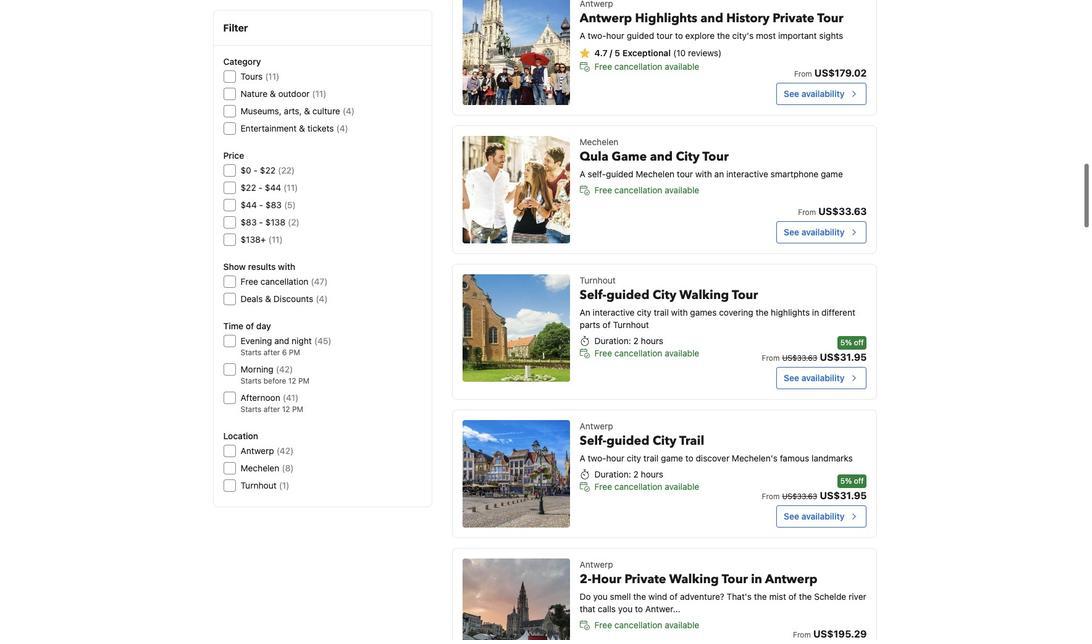 Task type: vqa. For each thing, say whether or not it's contained in the screenshot.


Task type: locate. For each thing, give the bounding box(es) containing it.
1 horizontal spatial private
[[773, 10, 815, 27]]

12 inside morning (42) starts before 12 pm
[[288, 376, 296, 386]]

and inside antwerp highlights and history private tour a two-hour guided tour to explore the city's most important sights
[[701, 10, 724, 27]]

see availability
[[784, 88, 845, 99], [784, 227, 845, 237], [784, 373, 845, 383], [784, 511, 845, 522]]

1 vertical spatial interactive
[[593, 307, 635, 318]]

trail inside antwerp self-guided city trail a two-hour city trail game to discover mechelen's famous landmarks
[[644, 453, 659, 464]]

self-
[[580, 287, 607, 303], [580, 433, 607, 449]]

antwerp for self-
[[580, 421, 614, 431]]

guided
[[627, 30, 655, 41], [606, 169, 634, 179], [607, 287, 650, 303], [607, 433, 650, 449]]

0 vertical spatial duration: 2 hours
[[595, 336, 664, 346]]

3 see from the top
[[784, 373, 800, 383]]

and
[[701, 10, 724, 27], [650, 148, 673, 165], [275, 336, 289, 346]]

0 vertical spatial pm
[[289, 348, 300, 357]]

in left different
[[813, 307, 820, 318]]

in up that's
[[751, 571, 763, 588]]

2 vertical spatial pm
[[292, 405, 303, 414]]

nature & outdoor (11)
[[241, 88, 327, 99]]

guided inside mechelen qula game and city tour a self-guided mechelen tour with an interactive smartphone game
[[606, 169, 634, 179]]

from us$195.29
[[794, 629, 867, 640]]

afternoon
[[241, 392, 280, 403]]

of inside turnhout self-guided city walking tour an interactive city trail with games covering the highlights in different parts of turnhout
[[603, 320, 611, 330]]

from left us$195.29
[[794, 630, 811, 640]]

1 vertical spatial game
[[661, 453, 684, 464]]

3 see availability from the top
[[784, 373, 845, 383]]

& right nature
[[270, 88, 276, 99]]

1 self- from the top
[[580, 287, 607, 303]]

2 vertical spatial us$33.63
[[783, 492, 818, 501]]

to inside antwerp self-guided city trail a two-hour city trail game to discover mechelen's famous landmarks
[[686, 453, 694, 464]]

2 availability from the top
[[802, 227, 845, 237]]

availability
[[802, 88, 845, 99], [802, 227, 845, 237], [802, 373, 845, 383], [802, 511, 845, 522]]

us$33.63 down the highlights
[[783, 354, 818, 363]]

private
[[773, 10, 815, 27], [625, 571, 667, 588]]

a inside antwerp highlights and history private tour a two-hour guided tour to explore the city's most important sights
[[580, 30, 586, 41]]

to for guided
[[686, 453, 694, 464]]

antwerp
[[580, 10, 632, 27], [580, 421, 614, 431], [241, 446, 274, 456], [580, 559, 614, 570], [766, 571, 818, 588]]

3 available from the top
[[665, 348, 700, 358]]

1 vertical spatial self-
[[580, 433, 607, 449]]

(4) for entertainment & tickets (4)
[[337, 123, 348, 133]]

sights
[[820, 30, 844, 41]]

pm for (42)
[[298, 376, 310, 386]]

1 after from the top
[[264, 348, 280, 357]]

with left the games
[[672, 307, 688, 318]]

2 two- from the top
[[588, 453, 607, 464]]

pm
[[289, 348, 300, 357], [298, 376, 310, 386], [292, 405, 303, 414]]

tour inside antwerp highlights and history private tour a two-hour guided tour to explore the city's most important sights
[[657, 30, 673, 41]]

duration: 2 hours
[[595, 336, 664, 346], [595, 469, 664, 480]]

(5)
[[284, 200, 296, 210]]

1 vertical spatial trail
[[644, 453, 659, 464]]

1 vertical spatial $44
[[241, 200, 257, 210]]

4 availability from the top
[[802, 511, 845, 522]]

with inside mechelen qula game and city tour a self-guided mechelen tour with an interactive smartphone game
[[696, 169, 713, 179]]

1 vertical spatial 5%
[[841, 477, 852, 486]]

game inside mechelen qula game and city tour a self-guided mechelen tour with an interactive smartphone game
[[821, 169, 844, 179]]

private up wind
[[625, 571, 667, 588]]

self- for self-guided city walking tour
[[580, 287, 607, 303]]

2 5% from the top
[[841, 477, 852, 486]]

private up important
[[773, 10, 815, 27]]

antwerp highlights and history private tour a two-hour guided tour to explore the city's most important sights
[[580, 10, 844, 41]]

0 horizontal spatial mechelen
[[241, 463, 280, 473]]

4 free cancellation available from the top
[[595, 481, 700, 492]]

0 vertical spatial to
[[675, 30, 684, 41]]

nature
[[241, 88, 268, 99]]

-
[[254, 165, 258, 176], [259, 182, 263, 193], [259, 200, 263, 210], [259, 217, 263, 227]]

evening and night (45) starts after 6 pm
[[241, 336, 332, 357]]

from inside the from us$179.02
[[795, 69, 813, 78]]

with inside turnhout self-guided city walking tour an interactive city trail with games covering the highlights in different parts of turnhout
[[672, 307, 688, 318]]

0 horizontal spatial private
[[625, 571, 667, 588]]

1 vertical spatial city
[[627, 453, 642, 464]]

12
[[288, 376, 296, 386], [282, 405, 290, 414]]

1 vertical spatial 12
[[282, 405, 290, 414]]

in
[[813, 307, 820, 318], [751, 571, 763, 588]]

see availability for self-guided city walking tour
[[784, 373, 845, 383]]

us$33.63 for self-guided city walking tour
[[783, 354, 818, 363]]

off for self-guided city walking tour
[[855, 338, 864, 347]]

2 vertical spatial starts
[[241, 405, 262, 414]]

1 vertical spatial two-
[[588, 453, 607, 464]]

starts inside afternoon (41) starts after 12 pm
[[241, 405, 262, 414]]

interactive inside mechelen qula game and city tour a self-guided mechelen tour with an interactive smartphone game
[[727, 169, 769, 179]]

2 vertical spatial and
[[275, 336, 289, 346]]

0 vertical spatial and
[[701, 10, 724, 27]]

of left day
[[246, 321, 254, 331]]

0 vertical spatial city
[[676, 148, 700, 165]]

self-guided city walking tour image
[[463, 274, 570, 382]]

2 after from the top
[[264, 405, 280, 414]]

0 vertical spatial self-
[[580, 287, 607, 303]]

(4) right tickets
[[337, 123, 348, 133]]

tour
[[657, 30, 673, 41], [677, 169, 694, 179]]

0 vertical spatial (42)
[[276, 364, 293, 375]]

2 off from the top
[[855, 477, 864, 486]]

2 vertical spatial to
[[635, 604, 643, 614]]

1 free cancellation available from the top
[[595, 61, 700, 72]]

turnhout up an
[[580, 275, 616, 286]]

starts inside evening and night (45) starts after 6 pm
[[241, 348, 262, 357]]

1 horizontal spatial to
[[675, 30, 684, 41]]

tour up that's
[[722, 571, 748, 588]]

starts down 'morning'
[[241, 376, 262, 386]]

free cancellation available for self-guided city trail
[[595, 481, 700, 492]]

0 vertical spatial hours
[[641, 336, 664, 346]]

the right covering
[[756, 307, 769, 318]]

available for private
[[665, 61, 700, 72]]

4 see availability from the top
[[784, 511, 845, 522]]

that's
[[727, 591, 752, 602]]

turnhout right parts
[[613, 320, 649, 330]]

you up calls
[[594, 591, 608, 602]]

2 duration: from the top
[[595, 469, 631, 480]]

different
[[822, 307, 856, 318]]

2 vertical spatial mechelen
[[241, 463, 280, 473]]

turnhout
[[580, 275, 616, 286], [613, 320, 649, 330], [241, 480, 277, 491]]

0 vertical spatial $44
[[265, 182, 281, 193]]

0 horizontal spatial and
[[275, 336, 289, 346]]

1 vertical spatial pm
[[298, 376, 310, 386]]

1 2 from the top
[[634, 336, 639, 346]]

city inside antwerp self-guided city trail a two-hour city trail game to discover mechelen's famous landmarks
[[653, 433, 677, 449]]

after down the afternoon
[[264, 405, 280, 414]]

0 horizontal spatial in
[[751, 571, 763, 588]]

2 see availability from the top
[[784, 227, 845, 237]]

1 horizontal spatial in
[[813, 307, 820, 318]]

2 self- from the top
[[580, 433, 607, 449]]

private inside antwerp 2-hour private walking tour in antwerp do you smell the wind of adventure? that's the mist of the schelde river that calls you to antwer...
[[625, 571, 667, 588]]

pm inside morning (42) starts before 12 pm
[[298, 376, 310, 386]]

smell
[[610, 591, 631, 602]]

see for antwerp highlights and history private tour
[[784, 88, 800, 99]]

starts down the afternoon
[[241, 405, 262, 414]]

0 vertical spatial duration:
[[595, 336, 631, 346]]

1 vertical spatial duration:
[[595, 469, 631, 480]]

0 vertical spatial 2
[[634, 336, 639, 346]]

hour inside antwerp self-guided city trail a two-hour city trail game to discover mechelen's famous landmarks
[[607, 453, 625, 464]]

1 vertical spatial 2
[[634, 469, 639, 480]]

1 vertical spatial hour
[[607, 453, 625, 464]]

0 horizontal spatial $22
[[241, 182, 256, 193]]

from left us$179.02 at right
[[795, 69, 813, 78]]

private inside antwerp highlights and history private tour a two-hour guided tour to explore the city's most important sights
[[773, 10, 815, 27]]

0 vertical spatial 12
[[288, 376, 296, 386]]

1 two- from the top
[[588, 30, 607, 41]]

3 availability from the top
[[802, 373, 845, 383]]

before
[[264, 376, 286, 386]]

tour inside antwerp 2-hour private walking tour in antwerp do you smell the wind of adventure? that's the mist of the schelde river that calls you to antwer...
[[722, 571, 748, 588]]

of right 'mist'
[[789, 591, 797, 602]]

1 vertical spatial duration: 2 hours
[[595, 469, 664, 480]]

5% down different
[[841, 338, 852, 347]]

starts down evening
[[241, 348, 262, 357]]

pm right "6"
[[289, 348, 300, 357]]

0 vertical spatial off
[[855, 338, 864, 347]]

0 vertical spatial mechelen
[[580, 137, 619, 147]]

1 starts from the top
[[241, 348, 262, 357]]

0 vertical spatial you
[[594, 591, 608, 602]]

interactive up parts
[[593, 307, 635, 318]]

in inside turnhout self-guided city walking tour an interactive city trail with games covering the highlights in different parts of turnhout
[[813, 307, 820, 318]]

hours for trail
[[641, 469, 664, 480]]

antwerp highlights and history private tour image
[[463, 0, 570, 105]]

trail for trail
[[644, 453, 659, 464]]

trail left the games
[[654, 307, 669, 318]]

0 horizontal spatial $83
[[241, 217, 257, 227]]

- for $0
[[254, 165, 258, 176]]

available down mechelen qula game and city tour a self-guided mechelen tour with an interactive smartphone game
[[665, 185, 700, 195]]

5% down landmarks
[[841, 477, 852, 486]]

1 vertical spatial (4)
[[337, 123, 348, 133]]

with left an
[[696, 169, 713, 179]]

1 vertical spatial private
[[625, 571, 667, 588]]

2 vertical spatial with
[[672, 307, 688, 318]]

from inside 'from us$195.29'
[[794, 630, 811, 640]]

1 vertical spatial $22
[[241, 182, 256, 193]]

with
[[696, 169, 713, 179], [278, 261, 296, 272], [672, 307, 688, 318]]

after inside afternoon (41) starts after 12 pm
[[264, 405, 280, 414]]

available for walking
[[665, 348, 700, 358]]

0 horizontal spatial you
[[594, 591, 608, 602]]

2 2 from the top
[[634, 469, 639, 480]]

two- inside antwerp highlights and history private tour a two-hour guided tour to explore the city's most important sights
[[588, 30, 607, 41]]

5% off from us$33.63 us$31.95 for self-guided city trail
[[762, 477, 867, 501]]

2 vertical spatial a
[[580, 453, 586, 464]]

city inside turnhout self-guided city walking tour an interactive city trail with games covering the highlights in different parts of turnhout
[[637, 307, 652, 318]]

available
[[665, 61, 700, 72], [665, 185, 700, 195], [665, 348, 700, 358], [665, 481, 700, 492], [665, 620, 700, 630]]

mechelen up qula
[[580, 137, 619, 147]]

of right wind
[[670, 591, 678, 602]]

from for us$195.29
[[794, 630, 811, 640]]

duration:
[[595, 336, 631, 346], [595, 469, 631, 480]]

1 vertical spatial in
[[751, 571, 763, 588]]

from inside from us$33.63
[[799, 208, 817, 217]]

walking inside antwerp 2-hour private walking tour in antwerp do you smell the wind of adventure? that's the mist of the schelde river that calls you to antwer...
[[670, 571, 719, 588]]

- for $83
[[259, 217, 263, 227]]

0 vertical spatial turnhout
[[580, 275, 616, 286]]

self- inside antwerp self-guided city trail a two-hour city trail game to discover mechelen's famous landmarks
[[580, 433, 607, 449]]

2 a from the top
[[580, 169, 586, 179]]

starts for afternoon
[[241, 405, 262, 414]]

mechelen
[[580, 137, 619, 147], [636, 169, 675, 179], [241, 463, 280, 473]]

(11) up nature & outdoor (11)
[[265, 71, 280, 82]]

wind
[[649, 591, 668, 602]]

1 us$31.95 from the top
[[820, 352, 867, 363]]

game inside antwerp self-guided city trail a two-hour city trail game to discover mechelen's famous landmarks
[[661, 453, 684, 464]]

2 see from the top
[[784, 227, 800, 237]]

river
[[849, 591, 867, 602]]

1 horizontal spatial with
[[672, 307, 688, 318]]

interactive
[[727, 169, 769, 179], [593, 307, 635, 318]]

0 vertical spatial private
[[773, 10, 815, 27]]

12 up (41)
[[288, 376, 296, 386]]

(42) for morning
[[276, 364, 293, 375]]

tour inside mechelen qula game and city tour a self-guided mechelen tour with an interactive smartphone game
[[677, 169, 694, 179]]

to up the (10
[[675, 30, 684, 41]]

trail left discover
[[644, 453, 659, 464]]

and right game
[[650, 148, 673, 165]]

1 vertical spatial walking
[[670, 571, 719, 588]]

(42) up before
[[276, 364, 293, 375]]

1 vertical spatial city
[[653, 287, 677, 303]]

duration: for self-guided city trail
[[595, 469, 631, 480]]

2 5% off from us$33.63 us$31.95 from the top
[[762, 477, 867, 501]]

mechelen qula game and city tour a self-guided mechelen tour with an interactive smartphone game
[[580, 137, 844, 179]]

1 horizontal spatial interactive
[[727, 169, 769, 179]]

city inside antwerp self-guided city trail a two-hour city trail game to discover mechelen's famous landmarks
[[627, 453, 642, 464]]

a
[[580, 30, 586, 41], [580, 169, 586, 179], [580, 453, 586, 464]]

2 horizontal spatial and
[[701, 10, 724, 27]]

us$31.95 down different
[[820, 352, 867, 363]]

walking inside turnhout self-guided city walking tour an interactive city trail with games covering the highlights in different parts of turnhout
[[680, 287, 730, 303]]

pm inside afternoon (41) starts after 12 pm
[[292, 405, 303, 414]]

1 vertical spatial you
[[619, 604, 633, 614]]

starts inside morning (42) starts before 12 pm
[[241, 376, 262, 386]]

antwerp for highlights
[[580, 10, 632, 27]]

1 available from the top
[[665, 61, 700, 72]]

2 horizontal spatial to
[[686, 453, 694, 464]]

a inside mechelen qula game and city tour a self-guided mechelen tour with an interactive smartphone game
[[580, 169, 586, 179]]

turnhout for self-
[[580, 275, 616, 286]]

to inside antwerp highlights and history private tour a two-hour guided tour to explore the city's most important sights
[[675, 30, 684, 41]]

3 a from the top
[[580, 453, 586, 464]]

entertainment
[[241, 123, 297, 133]]

us$33.63 down famous
[[783, 492, 818, 501]]

available down discover
[[665, 481, 700, 492]]

antwerp for (42)
[[241, 446, 274, 456]]

1 vertical spatial a
[[580, 169, 586, 179]]

to down the 'trail'
[[686, 453, 694, 464]]

us$31.95 down landmarks
[[820, 490, 867, 501]]

1 vertical spatial tour
[[677, 169, 694, 179]]

tours
[[241, 71, 263, 82]]

1 vertical spatial hours
[[641, 469, 664, 480]]

2 vertical spatial city
[[653, 433, 677, 449]]

(42) for antwerp
[[277, 446, 294, 456]]

5 available from the top
[[665, 620, 700, 630]]

interactive right an
[[727, 169, 769, 179]]

to left 'antwer...'
[[635, 604, 643, 614]]

of right parts
[[603, 320, 611, 330]]

0 vertical spatial city
[[637, 307, 652, 318]]

hour
[[592, 571, 622, 588]]

1 vertical spatial 5% off from us$33.63 us$31.95
[[762, 477, 867, 501]]

tour up covering
[[732, 287, 759, 303]]

tour up an
[[703, 148, 729, 165]]

1 see availability from the top
[[784, 88, 845, 99]]

tour up sights
[[818, 10, 844, 27]]

starts for morning
[[241, 376, 262, 386]]

0 vertical spatial 5%
[[841, 338, 852, 347]]

the left city's
[[718, 30, 730, 41]]

0 horizontal spatial to
[[635, 604, 643, 614]]

& down "museums, arts, & culture (4)"
[[299, 123, 305, 133]]

& right deals
[[265, 294, 271, 304]]

1 vertical spatial (42)
[[277, 446, 294, 456]]

3 free cancellation available from the top
[[595, 348, 700, 358]]

tour left an
[[677, 169, 694, 179]]

the inside antwerp highlights and history private tour a two-hour guided tour to explore the city's most important sights
[[718, 30, 730, 41]]

1 off from the top
[[855, 338, 864, 347]]

tour down "highlights"
[[657, 30, 673, 41]]

free cancellation available for antwerp highlights and history private tour
[[595, 61, 700, 72]]

1 a from the top
[[580, 30, 586, 41]]

0 vertical spatial 5% off from us$33.63 us$31.95
[[762, 338, 867, 363]]

off
[[855, 338, 864, 347], [855, 477, 864, 486]]

1 hour from the top
[[607, 30, 625, 41]]

the left "schelde"
[[799, 591, 812, 602]]

1 horizontal spatial $83
[[266, 200, 282, 210]]

$83 left (5)
[[266, 200, 282, 210]]

games
[[691, 307, 717, 318]]

&
[[270, 88, 276, 99], [304, 106, 310, 116], [299, 123, 305, 133], [265, 294, 271, 304]]

4 see from the top
[[784, 511, 800, 522]]

trail inside turnhout self-guided city walking tour an interactive city trail with games covering the highlights in different parts of turnhout
[[654, 307, 669, 318]]

1 duration: 2 hours from the top
[[595, 336, 664, 346]]

with up free cancellation (47)
[[278, 261, 296, 272]]

(4) down (47)
[[316, 294, 328, 304]]

city inside turnhout self-guided city walking tour an interactive city trail with games covering the highlights in different parts of turnhout
[[653, 287, 677, 303]]

antwerp for 2-
[[580, 559, 614, 570]]

antwerp inside antwerp highlights and history private tour a two-hour guided tour to explore the city's most important sights
[[580, 10, 632, 27]]

$44 down $22 - $44 (11)
[[241, 200, 257, 210]]

- left $138
[[259, 217, 263, 227]]

1 5% off from us$33.63 us$31.95 from the top
[[762, 338, 867, 363]]

2 hours from the top
[[641, 469, 664, 480]]

2 horizontal spatial with
[[696, 169, 713, 179]]

5 free cancellation available from the top
[[595, 620, 700, 630]]

in inside antwerp 2-hour private walking tour in antwerp do you smell the wind of adventure? that's the mist of the schelde river that calls you to antwer...
[[751, 571, 763, 588]]

guided inside turnhout self-guided city walking tour an interactive city trail with games covering the highlights in different parts of turnhout
[[607, 287, 650, 303]]

- down $22 - $44 (11)
[[259, 200, 263, 210]]

cancellation
[[615, 61, 663, 72], [615, 185, 663, 195], [261, 276, 309, 287], [615, 348, 663, 358], [615, 481, 663, 492], [615, 620, 663, 630]]

game down the 'trail'
[[661, 453, 684, 464]]

after left "6"
[[264, 348, 280, 357]]

0 vertical spatial us$31.95
[[820, 352, 867, 363]]

(42) up '(8)'
[[277, 446, 294, 456]]

$83 up $138+
[[241, 217, 257, 227]]

1 horizontal spatial tour
[[677, 169, 694, 179]]

history
[[727, 10, 770, 27]]

1 vertical spatial with
[[278, 261, 296, 272]]

tour inside mechelen qula game and city tour a self-guided mechelen tour with an interactive smartphone game
[[703, 148, 729, 165]]

0 horizontal spatial $44
[[241, 200, 257, 210]]

of
[[603, 320, 611, 330], [246, 321, 254, 331], [670, 591, 678, 602], [789, 591, 797, 602]]

0 vertical spatial with
[[696, 169, 713, 179]]

2 duration: 2 hours from the top
[[595, 469, 664, 480]]

1 duration: from the top
[[595, 336, 631, 346]]

1 vertical spatial us$31.95
[[820, 490, 867, 501]]

game right smartphone
[[821, 169, 844, 179]]

1 vertical spatial starts
[[241, 376, 262, 386]]

a for qula game and city tour
[[580, 169, 586, 179]]

1 horizontal spatial mechelen
[[580, 137, 619, 147]]

5% off from us$33.63 us$31.95
[[762, 338, 867, 363], [762, 477, 867, 501]]

1 vertical spatial $83
[[241, 217, 257, 227]]

tour for qula game and city tour
[[703, 148, 729, 165]]

and up explore
[[701, 10, 724, 27]]

& for discounts
[[265, 294, 271, 304]]

tour inside turnhout self-guided city walking tour an interactive city trail with games covering the highlights in different parts of turnhout
[[732, 287, 759, 303]]

guided inside antwerp highlights and history private tour a two-hour guided tour to explore the city's most important sights
[[627, 30, 655, 41]]

museums,
[[241, 106, 282, 116]]

museums, arts, & culture (4)
[[241, 106, 355, 116]]

mechelen for (8)
[[241, 463, 280, 473]]

12 inside afternoon (41) starts after 12 pm
[[282, 405, 290, 414]]

turnhout self-guided city walking tour an interactive city trail with games covering the highlights in different parts of turnhout
[[580, 275, 856, 330]]

1 5% from the top
[[841, 338, 852, 347]]

5% off from us$33.63 us$31.95 down the highlights
[[762, 338, 867, 363]]

walking up adventure?
[[670, 571, 719, 588]]

from for us$33.63
[[799, 208, 817, 217]]

4 available from the top
[[665, 481, 700, 492]]

1 vertical spatial us$33.63
[[783, 354, 818, 363]]

12 down (41)
[[282, 405, 290, 414]]

0 vertical spatial $83
[[266, 200, 282, 210]]

city
[[676, 148, 700, 165], [653, 287, 677, 303], [653, 433, 677, 449]]

5% for self-guided city trail
[[841, 477, 852, 486]]

mechelen up turnhout (1)
[[241, 463, 280, 473]]

(42)
[[276, 364, 293, 375], [277, 446, 294, 456]]

from us$33.63
[[799, 206, 867, 217]]

free
[[595, 61, 613, 72], [595, 185, 613, 195], [241, 276, 258, 287], [595, 348, 613, 358], [595, 481, 613, 492], [595, 620, 613, 630]]

turnhout for (1)
[[241, 480, 277, 491]]

1 horizontal spatial you
[[619, 604, 633, 614]]

0 vertical spatial walking
[[680, 287, 730, 303]]

show
[[223, 261, 246, 272]]

1 horizontal spatial game
[[821, 169, 844, 179]]

0 vertical spatial tour
[[657, 30, 673, 41]]

tour inside antwerp highlights and history private tour a two-hour guided tour to explore the city's most important sights
[[818, 10, 844, 27]]

(42) inside morning (42) starts before 12 pm
[[276, 364, 293, 375]]

mechelen's
[[732, 453, 778, 464]]

availability for antwerp highlights and history private tour
[[802, 88, 845, 99]]

from down "mechelen's"
[[762, 492, 780, 501]]

- right the $0
[[254, 165, 258, 176]]

location
[[223, 431, 258, 441]]

pm down (41)
[[292, 405, 303, 414]]

see for qula game and city tour
[[784, 227, 800, 237]]

off for self-guided city trail
[[855, 477, 864, 486]]

$22 down the $0
[[241, 182, 256, 193]]

parts
[[580, 320, 601, 330]]

(45)
[[314, 336, 332, 346]]

2 vertical spatial turnhout
[[241, 480, 277, 491]]

you
[[594, 591, 608, 602], [619, 604, 633, 614]]

1 vertical spatial mechelen
[[636, 169, 675, 179]]

antwerp inside antwerp self-guided city trail a two-hour city trail game to discover mechelen's famous landmarks
[[580, 421, 614, 431]]

2 starts from the top
[[241, 376, 262, 386]]

2 vertical spatial (4)
[[316, 294, 328, 304]]

2
[[634, 336, 639, 346], [634, 469, 639, 480]]

3 starts from the top
[[241, 405, 262, 414]]

5% off from us$33.63 us$31.95 for self-guided city walking tour
[[762, 338, 867, 363]]

& for tickets
[[299, 123, 305, 133]]

(4) right culture
[[343, 106, 355, 116]]

1 see from the top
[[784, 88, 800, 99]]

1 availability from the top
[[802, 88, 845, 99]]

available down 'antwer...'
[[665, 620, 700, 630]]

city
[[637, 307, 652, 318], [627, 453, 642, 464]]

2 for walking
[[634, 336, 639, 346]]

2 hour from the top
[[607, 453, 625, 464]]

0 horizontal spatial game
[[661, 453, 684, 464]]

$22 up $22 - $44 (11)
[[260, 165, 276, 176]]

self- inside turnhout self-guided city walking tour an interactive city trail with games covering the highlights in different parts of turnhout
[[580, 287, 607, 303]]

1 hours from the top
[[641, 336, 664, 346]]

- for $44
[[259, 200, 263, 210]]

us$33.63 down smartphone
[[819, 206, 867, 217]]

5% off from us$33.63 us$31.95 down landmarks
[[762, 477, 867, 501]]

turnhout down mechelen (8)
[[241, 480, 277, 491]]

tour
[[818, 10, 844, 27], [703, 148, 729, 165], [732, 287, 759, 303], [722, 571, 748, 588]]

2 horizontal spatial mechelen
[[636, 169, 675, 179]]

mechelen down game
[[636, 169, 675, 179]]

2 us$31.95 from the top
[[820, 490, 867, 501]]

- down $0 - $22 (22)
[[259, 182, 263, 193]]

0 vertical spatial $22
[[260, 165, 276, 176]]

covering
[[720, 307, 754, 318]]

us$31.95
[[820, 352, 867, 363], [820, 490, 867, 501]]

available down the games
[[665, 348, 700, 358]]

available down the (10
[[665, 61, 700, 72]]

pm up (41)
[[298, 376, 310, 386]]

5%
[[841, 338, 852, 347], [841, 477, 852, 486]]

$44 up $44 - $83 (5)
[[265, 182, 281, 193]]

from down smartphone
[[799, 208, 817, 217]]

0 vertical spatial hour
[[607, 30, 625, 41]]

0 vertical spatial starts
[[241, 348, 262, 357]]

you down smell
[[619, 604, 633, 614]]

and up "6"
[[275, 336, 289, 346]]

walking up the games
[[680, 287, 730, 303]]



Task type: describe. For each thing, give the bounding box(es) containing it.
mist
[[770, 591, 787, 602]]

smartphone
[[771, 169, 819, 179]]

duration: for self-guided city walking tour
[[595, 336, 631, 346]]

(10
[[674, 48, 686, 58]]

city for trail
[[653, 433, 677, 449]]

afternoon (41) starts after 12 pm
[[241, 392, 303, 414]]

entertainment & tickets (4)
[[241, 123, 348, 133]]

explore
[[686, 30, 715, 41]]

after inside evening and night (45) starts after 6 pm
[[264, 348, 280, 357]]

$83 - $138 (2)
[[241, 217, 300, 227]]

$138
[[266, 217, 286, 227]]

night
[[292, 336, 312, 346]]

1 horizontal spatial $22
[[260, 165, 276, 176]]

2 available from the top
[[665, 185, 700, 195]]

mechelen (8)
[[241, 463, 294, 473]]

tour for self-guided city walking tour
[[732, 287, 759, 303]]

5
[[615, 48, 621, 58]]

4.7 / 5 exceptional (10 reviews)
[[595, 48, 722, 58]]

& for outdoor
[[270, 88, 276, 99]]

category
[[223, 56, 261, 67]]

& right arts, on the left top of page
[[304, 106, 310, 116]]

free cancellation available for self-guided city walking tour
[[595, 348, 700, 358]]

/
[[610, 48, 613, 58]]

tours (11)
[[241, 71, 280, 82]]

self-
[[588, 169, 606, 179]]

guided inside antwerp self-guided city trail a two-hour city trail game to discover mechelen's famous landmarks
[[607, 433, 650, 449]]

from for us$179.02
[[795, 69, 813, 78]]

antwerp self-guided city trail a two-hour city trail game to discover mechelen's famous landmarks
[[580, 421, 853, 464]]

(1)
[[279, 480, 290, 491]]

famous
[[780, 453, 810, 464]]

outdoor
[[278, 88, 310, 99]]

mechelen for qula
[[580, 137, 619, 147]]

culture
[[313, 106, 340, 116]]

self-guided city trail image
[[463, 420, 570, 528]]

(11) down $138
[[269, 234, 283, 245]]

free cancellation (47)
[[241, 276, 328, 287]]

two- inside antwerp self-guided city trail a two-hour city trail game to discover mechelen's famous landmarks
[[588, 453, 607, 464]]

12 for (42)
[[288, 376, 296, 386]]

deals
[[241, 294, 263, 304]]

qula game and city tour image
[[463, 136, 570, 244]]

morning
[[241, 364, 274, 375]]

game
[[612, 148, 647, 165]]

duration: 2 hours for self-guided city trail
[[595, 469, 664, 480]]

city inside mechelen qula game and city tour a self-guided mechelen tour with an interactive smartphone game
[[676, 148, 700, 165]]

$0 - $22 (22)
[[241, 165, 295, 176]]

filter
[[223, 22, 248, 33]]

to for and
[[675, 30, 684, 41]]

important
[[779, 30, 817, 41]]

available for trail
[[665, 481, 700, 492]]

interactive inside turnhout self-guided city walking tour an interactive city trail with games covering the highlights in different parts of turnhout
[[593, 307, 635, 318]]

(2)
[[288, 217, 300, 227]]

show results with
[[223, 261, 296, 272]]

a for antwerp highlights and history private tour
[[580, 30, 586, 41]]

time
[[223, 321, 244, 331]]

an
[[715, 169, 725, 179]]

reviews)
[[689, 48, 722, 58]]

(41)
[[283, 392, 299, 403]]

(47)
[[311, 276, 328, 287]]

results
[[248, 261, 276, 272]]

arts,
[[284, 106, 302, 116]]

day
[[256, 321, 271, 331]]

walking for city
[[680, 287, 730, 303]]

that
[[580, 604, 596, 614]]

exceptional
[[623, 48, 671, 58]]

availability for self-guided city walking tour
[[802, 373, 845, 383]]

(11) up (5)
[[284, 182, 298, 193]]

landmarks
[[812, 453, 853, 464]]

trail
[[680, 433, 705, 449]]

- for $22
[[259, 182, 263, 193]]

qula
[[580, 148, 609, 165]]

$22 - $44 (11)
[[241, 182, 298, 193]]

antwer...
[[646, 604, 681, 614]]

12 for (41)
[[282, 405, 290, 414]]

$44 - $83 (5)
[[241, 200, 296, 210]]

2-hour private walking tour in antwerp image
[[463, 559, 570, 640]]

do
[[580, 591, 591, 602]]

evening
[[241, 336, 272, 346]]

availability for qula game and city tour
[[802, 227, 845, 237]]

and inside evening and night (45) starts after 6 pm
[[275, 336, 289, 346]]

0 vertical spatial us$33.63
[[819, 206, 867, 217]]

trail for walking
[[654, 307, 669, 318]]

city for trail
[[627, 453, 642, 464]]

(11) up culture
[[312, 88, 327, 99]]

4.7
[[595, 48, 608, 58]]

us$179.02
[[815, 67, 867, 78]]

hours for walking
[[641, 336, 664, 346]]

us$31.95 for self-guided city walking tour
[[820, 352, 867, 363]]

highlights
[[771, 307, 810, 318]]

an
[[580, 307, 591, 318]]

pm inside evening and night (45) starts after 6 pm
[[289, 348, 300, 357]]

city's
[[733, 30, 754, 41]]

turnhout (1)
[[241, 480, 290, 491]]

tour for game
[[677, 169, 694, 179]]

0 vertical spatial (4)
[[343, 106, 355, 116]]

adventure?
[[680, 591, 725, 602]]

hour inside antwerp highlights and history private tour a two-hour guided tour to explore the city's most important sights
[[607, 30, 625, 41]]

$138+ (11)
[[241, 234, 283, 245]]

from us$179.02
[[795, 67, 867, 78]]

tour for 2-hour private walking tour in antwerp
[[722, 571, 748, 588]]

tour for antwerp highlights and history private tour
[[818, 10, 844, 27]]

time of day
[[223, 321, 271, 331]]

us$33.63 for self-guided city trail
[[783, 492, 818, 501]]

1 vertical spatial turnhout
[[613, 320, 649, 330]]

(4) for deals & discounts (4)
[[316, 294, 328, 304]]

most
[[756, 30, 776, 41]]

1 horizontal spatial $44
[[265, 182, 281, 193]]

walking for private
[[670, 571, 719, 588]]

self- for self-guided city trail
[[580, 433, 607, 449]]

(8)
[[282, 463, 294, 473]]

see availability for qula game and city tour
[[784, 227, 845, 237]]

tour for and
[[657, 30, 673, 41]]

discounts
[[274, 294, 313, 304]]

2-
[[580, 571, 592, 588]]

5% for self-guided city walking tour
[[841, 338, 852, 347]]

duration: 2 hours for self-guided city walking tour
[[595, 336, 664, 346]]

the inside turnhout self-guided city walking tour an interactive city trail with games covering the highlights in different parts of turnhout
[[756, 307, 769, 318]]

us$31.95 for self-guided city trail
[[820, 490, 867, 501]]

2 for trail
[[634, 469, 639, 480]]

discover
[[696, 453, 730, 464]]

a inside antwerp self-guided city trail a two-hour city trail game to discover mechelen's famous landmarks
[[580, 453, 586, 464]]

2 free cancellation available from the top
[[595, 185, 700, 195]]

city for walking
[[637, 307, 652, 318]]

(22)
[[278, 165, 295, 176]]

6
[[282, 348, 287, 357]]

deals & discounts (4)
[[241, 294, 328, 304]]

see for self-guided city trail
[[784, 511, 800, 522]]

the left wind
[[634, 591, 647, 602]]

from down the highlights
[[762, 354, 780, 363]]

see for self-guided city walking tour
[[784, 373, 800, 383]]

see availability for self-guided city trail
[[784, 511, 845, 522]]

availability for self-guided city trail
[[802, 511, 845, 522]]

morning (42) starts before 12 pm
[[241, 364, 310, 386]]

pm for (41)
[[292, 405, 303, 414]]

calls
[[598, 604, 616, 614]]

see availability for antwerp highlights and history private tour
[[784, 88, 845, 99]]

the left 'mist'
[[755, 591, 767, 602]]

schelde
[[815, 591, 847, 602]]

to inside antwerp 2-hour private walking tour in antwerp do you smell the wind of adventure? that's the mist of the schelde river that calls you to antwer...
[[635, 604, 643, 614]]

city for walking
[[653, 287, 677, 303]]

and inside mechelen qula game and city tour a self-guided mechelen tour with an interactive smartphone game
[[650, 148, 673, 165]]

highlights
[[636, 10, 698, 27]]

antwerp (42)
[[241, 446, 294, 456]]

us$195.29
[[814, 629, 867, 640]]

$138+
[[241, 234, 266, 245]]

antwerp 2-hour private walking tour in antwerp do you smell the wind of adventure? that's the mist of the schelde river that calls you to antwer...
[[580, 559, 867, 614]]



